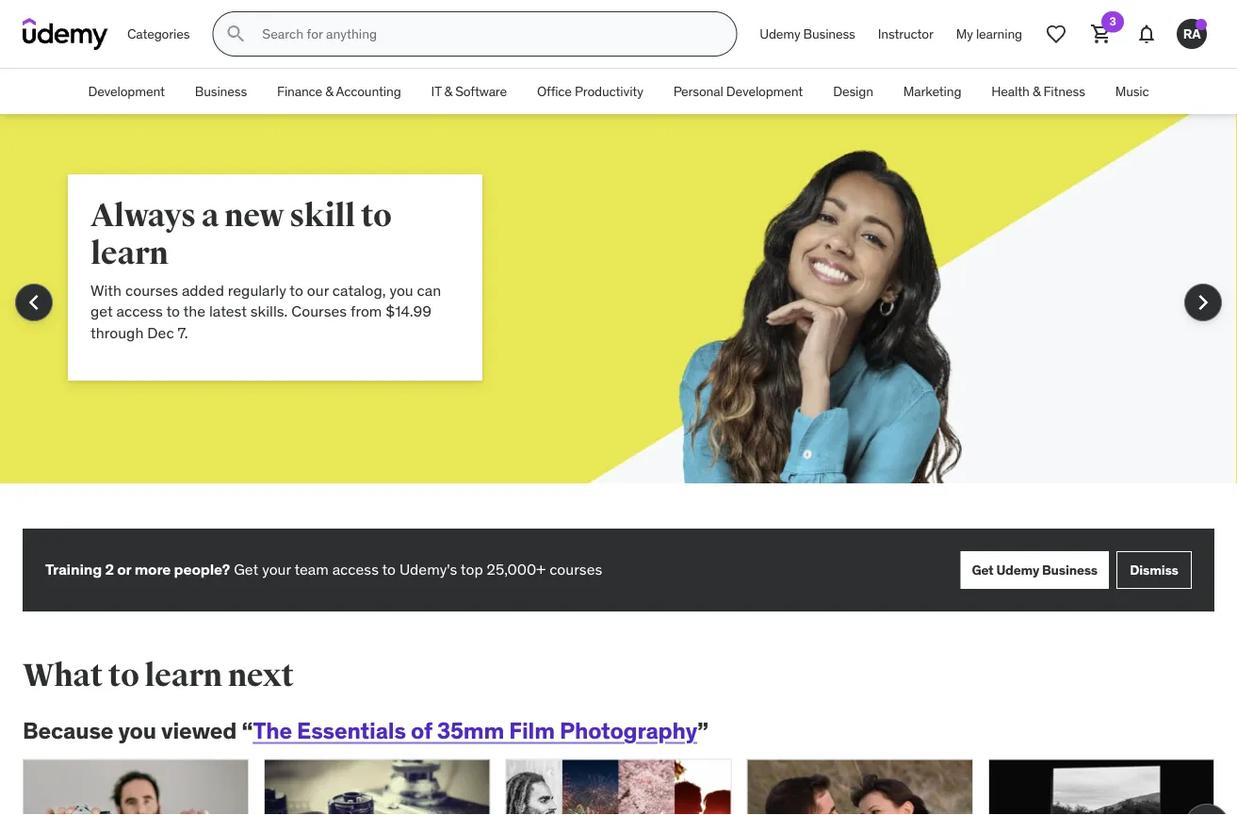 Task type: locate. For each thing, give the bounding box(es) containing it.
udemy's
[[400, 560, 457, 579]]

udemy business link
[[749, 11, 867, 57]]

you
[[390, 280, 414, 300], [118, 716, 156, 745]]

access up dec
[[116, 302, 163, 321]]

wishlist image
[[1045, 23, 1068, 45]]

35mm
[[437, 716, 504, 745]]

finance & accounting
[[277, 83, 401, 100]]

always a new skill to learn with courses added regularly to our catalog, you can get access to the latest skills. courses from $14.99 through dec 7.
[[90, 196, 441, 342]]

business
[[804, 25, 856, 42], [195, 83, 247, 100], [1043, 561, 1098, 578]]

0 horizontal spatial udemy
[[760, 25, 801, 42]]

0 vertical spatial learn
[[90, 234, 168, 273]]

dec
[[147, 323, 174, 342]]

learn up viewed
[[144, 656, 222, 695]]

carousel element
[[0, 114, 1238, 529], [23, 759, 1230, 815]]

1 horizontal spatial courses
[[550, 560, 603, 579]]

1 horizontal spatial development
[[727, 83, 803, 100]]

personal development link
[[659, 69, 818, 114]]

to left udemy's
[[382, 560, 396, 579]]

1 vertical spatial next image
[[1192, 812, 1223, 815]]

added
[[182, 280, 224, 300]]

1 vertical spatial access
[[332, 560, 379, 579]]

business down submit search icon
[[195, 83, 247, 100]]

development right personal
[[727, 83, 803, 100]]

finance
[[277, 83, 322, 100]]

submit search image
[[225, 23, 247, 45]]

get
[[234, 560, 259, 579], [972, 561, 994, 578]]

1 horizontal spatial you
[[390, 280, 414, 300]]

because
[[23, 716, 113, 745]]

2 vertical spatial business
[[1043, 561, 1098, 578]]

development
[[88, 83, 165, 100], [727, 83, 803, 100]]

&
[[325, 83, 333, 100], [445, 83, 452, 100], [1033, 83, 1041, 100]]

always
[[90, 196, 196, 235]]

0 horizontal spatial development
[[88, 83, 165, 100]]

1 horizontal spatial business
[[804, 25, 856, 42]]

office productivity link
[[522, 69, 659, 114]]

instructor link
[[867, 11, 945, 57]]

to left our
[[290, 280, 303, 300]]

development down categories dropdown button
[[88, 83, 165, 100]]

fitness
[[1044, 83, 1086, 100]]

2 horizontal spatial &
[[1033, 83, 1041, 100]]

1 horizontal spatial get
[[972, 561, 994, 578]]

training
[[45, 560, 102, 579]]

next
[[228, 656, 294, 695]]

courses
[[125, 280, 178, 300], [550, 560, 603, 579]]

0 horizontal spatial get
[[234, 560, 259, 579]]

get inside get udemy business link
[[972, 561, 994, 578]]

2 & from the left
[[445, 83, 452, 100]]

to
[[361, 196, 392, 235], [290, 280, 303, 300], [166, 302, 180, 321], [382, 560, 396, 579], [108, 656, 139, 695]]

accounting
[[336, 83, 401, 100]]

carousel element containing always a new skill to learn
[[0, 114, 1238, 529]]

1 vertical spatial learn
[[144, 656, 222, 695]]

0 horizontal spatial courses
[[125, 280, 178, 300]]

& for fitness
[[1033, 83, 1041, 100]]

design link
[[818, 69, 889, 114]]

to left the
[[166, 302, 180, 321]]

1 horizontal spatial udemy
[[997, 561, 1040, 578]]

1 vertical spatial courses
[[550, 560, 603, 579]]

& for software
[[445, 83, 452, 100]]

0 horizontal spatial access
[[116, 302, 163, 321]]

courses right 25,000+
[[550, 560, 603, 579]]

office productivity
[[537, 83, 643, 100]]

access right team
[[332, 560, 379, 579]]

1 vertical spatial udemy
[[997, 561, 1040, 578]]

$14.99
[[386, 302, 432, 321]]

business link
[[180, 69, 262, 114]]

access
[[116, 302, 163, 321], [332, 560, 379, 579]]

0 horizontal spatial &
[[325, 83, 333, 100]]

courses inside always a new skill to learn with courses added regularly to our catalog, you can get access to the latest skills. courses from $14.99 through dec 7.
[[125, 280, 178, 300]]

"
[[242, 716, 253, 745]]

0 vertical spatial courses
[[125, 280, 178, 300]]

courses up dec
[[125, 280, 178, 300]]

categories
[[127, 25, 190, 42]]

1 horizontal spatial &
[[445, 83, 452, 100]]

training 2 or more people? get your team access to udemy's top 25,000+ courses
[[45, 560, 603, 579]]

learn up with
[[90, 234, 168, 273]]

the
[[183, 302, 206, 321]]

music link
[[1101, 69, 1165, 114]]

you down what to learn next
[[118, 716, 156, 745]]

0 vertical spatial business
[[804, 25, 856, 42]]

1 & from the left
[[325, 83, 333, 100]]

1 vertical spatial you
[[118, 716, 156, 745]]

udemy image
[[23, 18, 108, 50]]

2 development from the left
[[727, 83, 803, 100]]

0 vertical spatial carousel element
[[0, 114, 1238, 529]]

1 vertical spatial carousel element
[[23, 759, 1230, 815]]

& right finance
[[325, 83, 333, 100]]

3
[[1110, 14, 1117, 29]]

& right it
[[445, 83, 452, 100]]

3 & from the left
[[1033, 83, 1041, 100]]

notifications image
[[1136, 23, 1158, 45]]

personal development
[[674, 83, 803, 100]]

learn
[[90, 234, 168, 273], [144, 656, 222, 695]]

health & fitness link
[[977, 69, 1101, 114]]

0 vertical spatial udemy
[[760, 25, 801, 42]]

0 vertical spatial access
[[116, 302, 163, 321]]

1 horizontal spatial access
[[332, 560, 379, 579]]

it & software
[[431, 83, 507, 100]]

& right health
[[1033, 83, 1041, 100]]

regularly
[[228, 280, 286, 300]]

0 vertical spatial you
[[390, 280, 414, 300]]

the essentials of 35mm film photography link
[[253, 716, 698, 745]]

people?
[[174, 560, 230, 579]]

next image
[[1189, 287, 1219, 318], [1192, 812, 1223, 815]]

my learning
[[957, 25, 1023, 42]]

0 vertical spatial next image
[[1189, 287, 1219, 318]]

business left "dismiss"
[[1043, 561, 1098, 578]]

business up design
[[804, 25, 856, 42]]

skills.
[[251, 302, 288, 321]]

0 horizontal spatial you
[[118, 716, 156, 745]]

dismiss
[[1130, 561, 1179, 578]]

3 link
[[1079, 11, 1125, 57]]

my learning link
[[945, 11, 1034, 57]]

you up $14.99
[[390, 280, 414, 300]]

personal
[[674, 83, 724, 100]]

udemy business
[[760, 25, 856, 42]]

1 vertical spatial business
[[195, 83, 247, 100]]



Task type: describe. For each thing, give the bounding box(es) containing it.
the
[[253, 716, 292, 745]]

skill
[[289, 196, 355, 235]]

productivity
[[575, 83, 643, 100]]

office
[[537, 83, 572, 100]]

2 horizontal spatial business
[[1043, 561, 1098, 578]]

7.
[[178, 323, 188, 342]]

with
[[90, 280, 122, 300]]

categories button
[[116, 11, 201, 57]]

photography
[[560, 716, 698, 745]]

25,000+
[[487, 560, 546, 579]]

catalog,
[[333, 280, 386, 300]]

you inside always a new skill to learn with courses added regularly to our catalog, you can get access to the latest skills. courses from $14.99 through dec 7.
[[390, 280, 414, 300]]

through
[[90, 323, 144, 342]]

ra link
[[1170, 11, 1215, 57]]

software
[[455, 83, 507, 100]]

0 horizontal spatial business
[[195, 83, 247, 100]]

ra
[[1184, 25, 1201, 42]]

get
[[90, 302, 113, 321]]

more
[[134, 560, 171, 579]]

essentials
[[297, 716, 406, 745]]

2
[[105, 560, 114, 579]]

instructor
[[878, 25, 934, 42]]

new
[[224, 196, 284, 235]]

it & software link
[[416, 69, 522, 114]]

what to learn next
[[23, 656, 294, 695]]

get udemy business
[[972, 561, 1098, 578]]

access inside always a new skill to learn with courses added regularly to our catalog, you can get access to the latest skills. courses from $14.99 through dec 7.
[[116, 302, 163, 321]]

from
[[351, 302, 382, 321]]

shopping cart with 3 items image
[[1091, 23, 1113, 45]]

previous image
[[19, 287, 49, 318]]

get udemy business link
[[961, 551, 1109, 589]]

team
[[294, 560, 329, 579]]

courses
[[292, 302, 347, 321]]

learn inside always a new skill to learn with courses added regularly to our catalog, you can get access to the latest skills. courses from $14.99 through dec 7.
[[90, 234, 168, 273]]

marketing
[[904, 83, 962, 100]]

marketing link
[[889, 69, 977, 114]]

latest
[[209, 302, 247, 321]]

health
[[992, 83, 1030, 100]]

music
[[1116, 83, 1150, 100]]

film
[[509, 716, 555, 745]]

carousel element for business link
[[0, 114, 1238, 529]]

to right what
[[108, 656, 139, 695]]

health & fitness
[[992, 83, 1086, 100]]

a
[[201, 196, 219, 235]]

you have alerts image
[[1196, 19, 1207, 30]]

top
[[461, 560, 483, 579]]

design
[[833, 83, 874, 100]]

learning
[[976, 25, 1023, 42]]

Search for anything text field
[[259, 18, 714, 50]]

1 development from the left
[[88, 83, 165, 100]]

or
[[117, 560, 131, 579]]

what
[[23, 656, 103, 695]]

our
[[307, 280, 329, 300]]

can
[[417, 280, 441, 300]]

carousel element for the essentials of 35mm film photography link
[[23, 759, 1230, 815]]

"
[[698, 716, 709, 745]]

development link
[[73, 69, 180, 114]]

viewed
[[161, 716, 237, 745]]

my
[[957, 25, 973, 42]]

finance & accounting link
[[262, 69, 416, 114]]

your
[[262, 560, 291, 579]]

& for accounting
[[325, 83, 333, 100]]

it
[[431, 83, 442, 100]]

to right the skill
[[361, 196, 392, 235]]

of
[[411, 716, 432, 745]]

dismiss button
[[1117, 551, 1192, 589]]

because you viewed " the essentials of 35mm film photography "
[[23, 716, 709, 745]]



Task type: vqa. For each thing, say whether or not it's contained in the screenshot.
the middle business
yes



